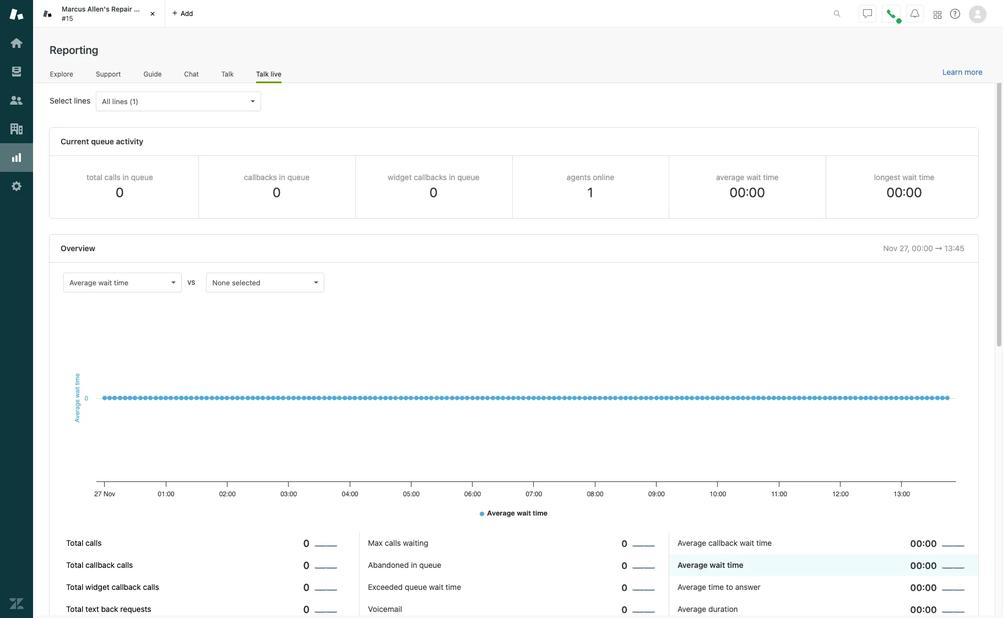 Task type: describe. For each thing, give the bounding box(es) containing it.
explore
[[50, 70, 73, 78]]

reporting
[[50, 44, 98, 56]]

talk link
[[221, 70, 234, 82]]

guide
[[144, 70, 162, 78]]

button displays agent's chat status as invisible. image
[[864, 9, 873, 18]]

support
[[96, 70, 121, 78]]

live
[[271, 70, 282, 78]]

marcus allen's repair ticket #15
[[62, 5, 154, 22]]

guide link
[[143, 70, 162, 82]]

talk for talk live
[[256, 70, 269, 78]]

close image
[[147, 8, 158, 19]]

talk for talk
[[221, 70, 234, 78]]

add
[[181, 9, 193, 17]]

customers image
[[9, 93, 24, 107]]

zendesk image
[[9, 597, 24, 611]]

learn more link
[[943, 67, 983, 77]]

learn more
[[943, 67, 983, 77]]

zendesk products image
[[934, 11, 942, 18]]

explore link
[[50, 70, 74, 82]]

get started image
[[9, 36, 24, 50]]

add button
[[165, 0, 200, 27]]

organizations image
[[9, 122, 24, 136]]



Task type: locate. For each thing, give the bounding box(es) containing it.
repair
[[111, 5, 132, 13]]

zendesk support image
[[9, 7, 24, 21]]

1 horizontal spatial talk
[[256, 70, 269, 78]]

#15
[[62, 14, 73, 22]]

notifications image
[[911, 9, 920, 18]]

talk live
[[256, 70, 282, 78]]

ticket
[[134, 5, 154, 13]]

allen's
[[87, 5, 110, 13]]

chat link
[[184, 70, 199, 82]]

learn
[[943, 67, 963, 77]]

more
[[965, 67, 983, 77]]

admin image
[[9, 179, 24, 193]]

reporting image
[[9, 150, 24, 165]]

talk
[[221, 70, 234, 78], [256, 70, 269, 78]]

chat
[[184, 70, 199, 78]]

marcus
[[62, 5, 86, 13]]

tab containing marcus allen's repair ticket
[[33, 0, 165, 28]]

views image
[[9, 64, 24, 79]]

talk right chat on the left of the page
[[221, 70, 234, 78]]

support link
[[96, 70, 121, 82]]

tabs tab list
[[33, 0, 823, 28]]

main element
[[0, 0, 33, 619]]

talk left live
[[256, 70, 269, 78]]

talk live link
[[256, 70, 282, 83]]

tab
[[33, 0, 165, 28]]

1 talk from the left
[[221, 70, 234, 78]]

0 horizontal spatial talk
[[221, 70, 234, 78]]

2 talk from the left
[[256, 70, 269, 78]]

get help image
[[951, 9, 961, 19]]



Task type: vqa. For each thing, say whether or not it's contained in the screenshot.
the Have
no



